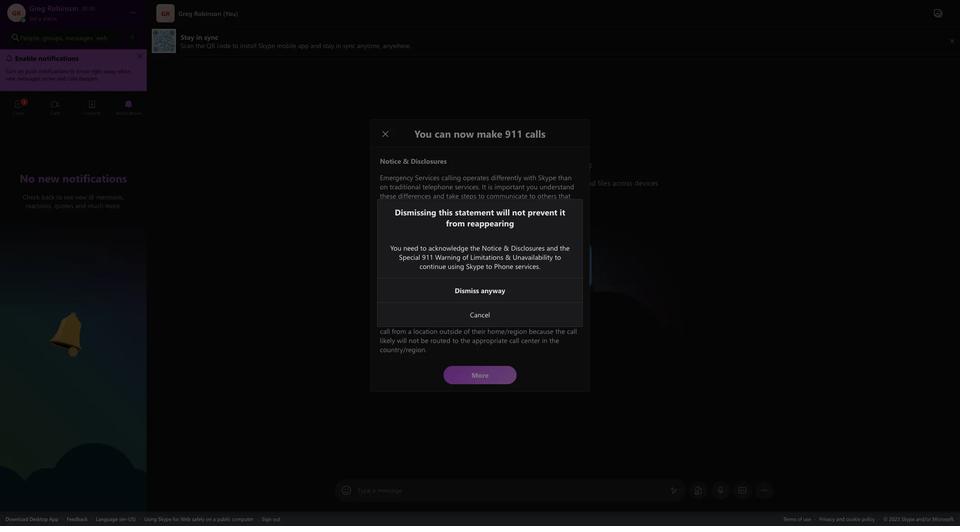 Task type: locate. For each thing, give the bounding box(es) containing it.
type
[[358, 486, 371, 495]]

a right set
[[38, 15, 41, 22]]

sign out
[[262, 515, 281, 522]]

sign out link
[[262, 515, 281, 522]]

a
[[38, 15, 41, 22], [373, 486, 376, 495], [213, 515, 216, 522]]

status
[[43, 15, 57, 22]]

us)
[[128, 515, 136, 522]]

2 vertical spatial a
[[213, 515, 216, 522]]

desktop
[[29, 515, 48, 522]]

terms of use link
[[784, 515, 812, 522]]

web
[[181, 515, 191, 522]]

using
[[144, 515, 157, 522]]

out
[[273, 515, 281, 522]]

using skype for web safely on a public computer
[[144, 515, 254, 522]]

1 horizontal spatial a
[[213, 515, 216, 522]]

set
[[29, 15, 37, 22]]

policy
[[863, 515, 876, 522]]

people, groups, messages, web
[[20, 33, 108, 42]]

tab list
[[0, 96, 147, 121]]

terms of use
[[784, 515, 812, 522]]

a for status
[[38, 15, 41, 22]]

people, groups, messages, web button
[[7, 29, 121, 46]]

0 horizontal spatial a
[[38, 15, 41, 22]]

feedback
[[67, 515, 88, 522]]

groups,
[[42, 33, 64, 42]]

1 vertical spatial a
[[373, 486, 376, 495]]

a right type
[[373, 486, 376, 495]]

2 horizontal spatial a
[[373, 486, 376, 495]]

language (en-us) link
[[96, 515, 136, 522]]

0 vertical spatial a
[[38, 15, 41, 22]]

on
[[206, 515, 212, 522]]

a inside set a status 'button'
[[38, 15, 41, 22]]

message
[[378, 486, 403, 495]]

privacy and cookie policy
[[820, 515, 876, 522]]

app
[[49, 515, 58, 522]]

computer
[[232, 515, 254, 522]]

a right on
[[213, 515, 216, 522]]



Task type: describe. For each thing, give the bounding box(es) containing it.
safely
[[192, 515, 205, 522]]

messages,
[[65, 33, 94, 42]]

language
[[96, 515, 118, 522]]

privacy and cookie policy link
[[820, 515, 876, 522]]

download desktop app link
[[5, 515, 58, 522]]

skype
[[158, 515, 172, 522]]

a for message
[[373, 486, 376, 495]]

of
[[798, 515, 803, 522]]

feedback link
[[67, 515, 88, 522]]

terms
[[784, 515, 797, 522]]

bell
[[46, 309, 58, 318]]

set a status
[[29, 15, 57, 22]]

sign
[[262, 515, 272, 522]]

people,
[[20, 33, 41, 42]]

language (en-us)
[[96, 515, 136, 522]]

for
[[173, 515, 179, 522]]

(en-
[[119, 515, 128, 522]]

using skype for web safely on a public computer link
[[144, 515, 254, 522]]

download desktop app
[[5, 515, 58, 522]]

download
[[5, 515, 28, 522]]

and
[[837, 515, 845, 522]]

set a status button
[[29, 13, 120, 22]]

Type a message text field
[[358, 486, 664, 495]]

use
[[804, 515, 812, 522]]

cookie
[[847, 515, 861, 522]]

public
[[217, 515, 231, 522]]

privacy
[[820, 515, 836, 522]]

type a message
[[358, 486, 403, 495]]

web
[[96, 33, 108, 42]]



Task type: vqa. For each thing, say whether or not it's contained in the screenshot.
the Language
yes



